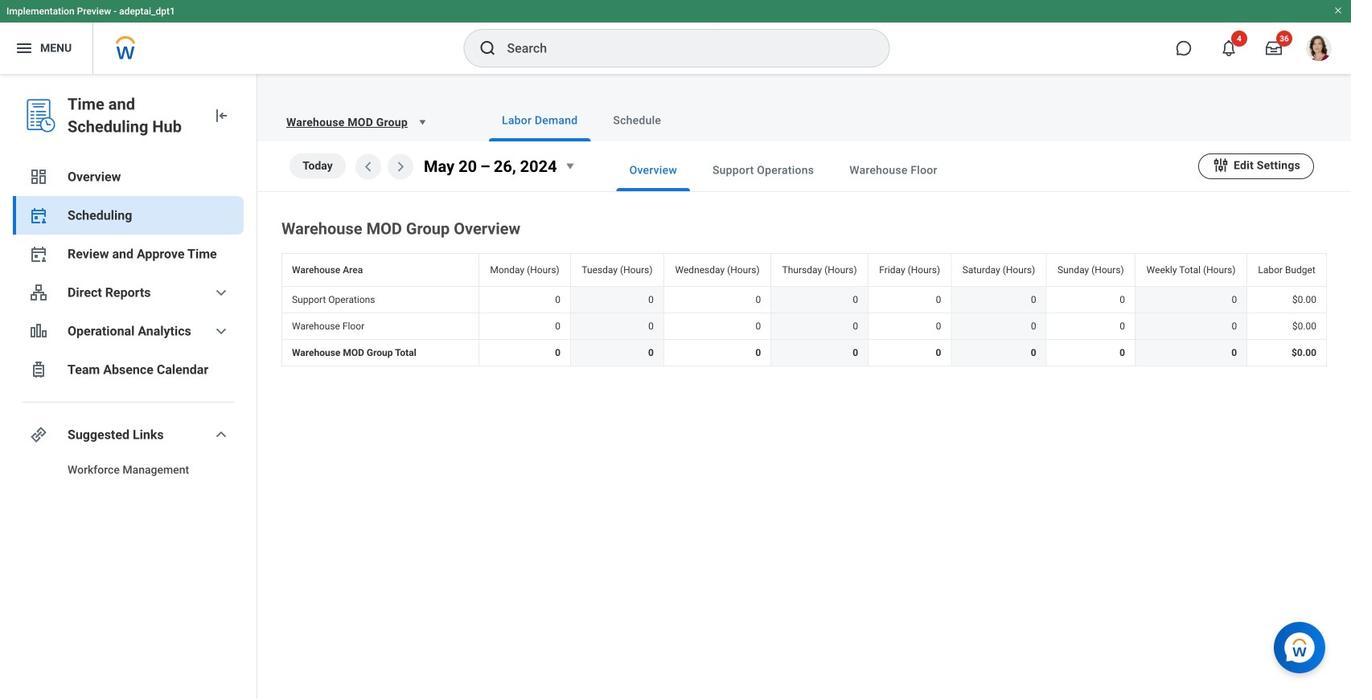 Task type: describe. For each thing, give the bounding box(es) containing it.
chevron right small image
[[391, 157, 410, 177]]

chevron left small image
[[359, 157, 378, 177]]

task timeoff image
[[29, 360, 48, 380]]

navigation pane region
[[0, 74, 257, 700]]

chart image
[[29, 322, 48, 341]]

chevron down small image for link image
[[212, 426, 231, 445]]

view team image
[[29, 283, 48, 302]]

1 vertical spatial tab list
[[584, 150, 1199, 191]]

calendar user solid image
[[29, 206, 48, 225]]

search image
[[478, 39, 498, 58]]

caret down small image
[[560, 156, 580, 176]]

calendar user solid image
[[29, 245, 48, 264]]

dashboard image
[[29, 167, 48, 187]]

configure image
[[1212, 156, 1230, 174]]



Task type: vqa. For each thing, say whether or not it's contained in the screenshot.
right caret down small image
yes



Task type: locate. For each thing, give the bounding box(es) containing it.
0 vertical spatial tab list
[[457, 100, 1332, 142]]

caret down small image
[[414, 114, 430, 130]]

tab list
[[457, 100, 1332, 142], [584, 150, 1199, 191]]

notifications large image
[[1221, 40, 1237, 56]]

close environment banner image
[[1334, 6, 1343, 15]]

banner
[[0, 0, 1351, 74]]

profile logan mcneil image
[[1306, 35, 1332, 64]]

chevron down small image
[[212, 283, 231, 302]]

2 chevron down small image from the top
[[212, 426, 231, 445]]

inbox large image
[[1266, 40, 1282, 56]]

1 vertical spatial chevron down small image
[[212, 426, 231, 445]]

justify image
[[14, 39, 34, 58]]

Search Workday  search field
[[507, 31, 856, 66]]

0 vertical spatial chevron down small image
[[212, 322, 231, 341]]

chevron down small image
[[212, 322, 231, 341], [212, 426, 231, 445]]

tab panel
[[257, 142, 1351, 370]]

time and scheduling hub element
[[68, 93, 199, 138]]

link image
[[29, 426, 48, 445]]

transformation import image
[[212, 106, 231, 125]]

chevron down small image for chart image
[[212, 322, 231, 341]]

1 chevron down small image from the top
[[212, 322, 231, 341]]



